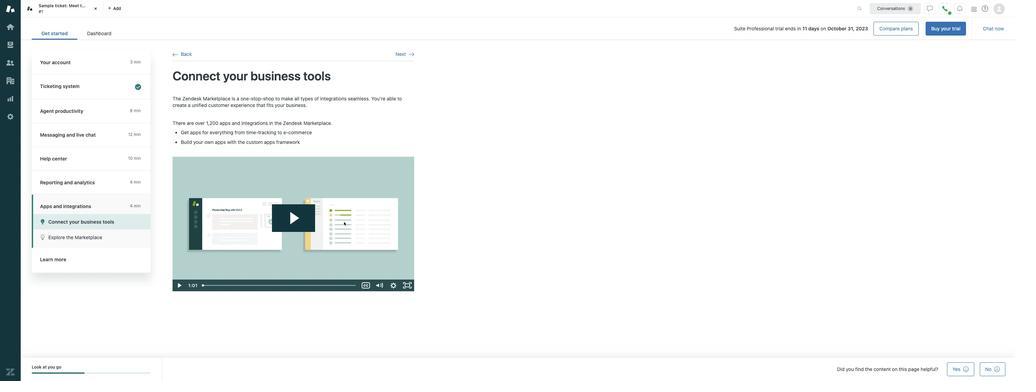 Task type: describe. For each thing, give the bounding box(es) containing it.
sample
[[39, 3, 54, 8]]

content-title region
[[173, 68, 414, 84]]

1 horizontal spatial you
[[847, 366, 855, 372]]

started
[[51, 30, 68, 36]]

all
[[295, 96, 300, 101]]

main element
[[0, 0, 21, 381]]

at
[[43, 365, 47, 370]]

the
[[173, 96, 181, 101]]

tab containing sample ticket: meet the ticket
[[21, 0, 104, 17]]

zendesk inside the zendesk marketplace is a one-stop-shop to make all types of integrations seamless. you're able to create a unified customer experience that fits your business.
[[183, 96, 202, 101]]

and for messaging and live chat
[[66, 132, 75, 138]]

find
[[856, 366, 864, 372]]

business inside content-title "region"
[[251, 68, 301, 83]]

ticket:
[[55, 3, 68, 8]]

2023
[[856, 26, 869, 31]]

tools inside connect your business tools button
[[103, 219, 114, 225]]

sample ticket: meet the ticket #1
[[39, 3, 99, 14]]

are
[[187, 120, 194, 126]]

analytics
[[74, 180, 95, 185]]

min for messaging and live chat
[[134, 132, 141, 137]]

on inside footer
[[893, 366, 898, 372]]

section containing suite professional trial ends in
[[127, 22, 967, 36]]

explore
[[48, 235, 65, 240]]

the inside explore the marketplace button
[[66, 235, 73, 240]]

get started
[[41, 30, 68, 36]]

framework
[[276, 139, 300, 145]]

build
[[181, 139, 192, 145]]

unified
[[192, 102, 207, 108]]

add button
[[104, 0, 125, 17]]

no
[[986, 366, 992, 372]]

4 for reporting and analytics
[[130, 180, 133, 185]]

region containing the zendesk marketplace is a one-stop-shop to make all types of integrations seamless. you're able to create a unified customer experience that fits your business.
[[173, 95, 414, 292]]

apps down everything
[[215, 139, 226, 145]]

agent productivity
[[40, 108, 83, 114]]

4 min for analytics
[[130, 180, 141, 185]]

of
[[315, 96, 319, 101]]

build your own apps with the custom apps framework
[[181, 139, 300, 145]]

progress bar image
[[32, 373, 85, 374]]

0 horizontal spatial you
[[48, 365, 55, 370]]

back
[[181, 51, 192, 57]]

commerce
[[289, 130, 312, 136]]

now
[[996, 26, 1005, 31]]

get for get apps for everything from time-tracking to e-commerce
[[181, 130, 189, 136]]

and up 'from'
[[232, 120, 240, 126]]

shop
[[263, 96, 274, 101]]

admin image
[[6, 112, 15, 121]]

that
[[257, 102, 265, 108]]

apps left for
[[190, 130, 201, 136]]

0 vertical spatial on
[[821, 26, 827, 31]]

apps and integrations
[[40, 203, 91, 209]]

min for your account
[[134, 59, 141, 65]]

chat now button
[[978, 22, 1010, 36]]

8
[[130, 108, 133, 113]]

is
[[232, 96, 235, 101]]

and for reporting and analytics
[[64, 180, 73, 185]]

with
[[227, 139, 237, 145]]

compare
[[880, 26, 900, 31]]

12 min
[[128, 132, 141, 137]]

dashboard tab
[[77, 27, 121, 40]]

october
[[828, 26, 847, 31]]

reporting
[[40, 180, 63, 185]]

1 vertical spatial zendesk
[[283, 120, 302, 126]]

October 31, 2023 text field
[[828, 26, 869, 31]]

add
[[113, 6, 121, 11]]

agent
[[40, 108, 54, 114]]

messaging
[[40, 132, 65, 138]]

chat
[[984, 26, 994, 31]]

ticket
[[88, 3, 99, 8]]

customer
[[208, 102, 229, 108]]

zendesk products image
[[972, 7, 977, 12]]

did you find the content on this page helpful?
[[838, 366, 939, 372]]

you're
[[372, 96, 386, 101]]

from
[[235, 130, 245, 136]]

messaging and live chat
[[40, 132, 96, 138]]

explore the marketplace button
[[33, 230, 151, 245]]

get help image
[[983, 6, 989, 12]]

account
[[52, 59, 71, 65]]

3
[[130, 59, 133, 65]]

learn
[[40, 257, 53, 262]]

ticketing system button
[[32, 75, 149, 99]]

over
[[195, 120, 205, 126]]

stop-
[[251, 96, 263, 101]]

go
[[56, 365, 61, 370]]

apps and integrations heading
[[32, 195, 151, 214]]

compare plans
[[880, 26, 914, 31]]

ticketing
[[40, 83, 62, 89]]

to right able on the left
[[398, 96, 402, 101]]

connect inside content-title "region"
[[173, 68, 221, 83]]

seamless.
[[348, 96, 370, 101]]

suite
[[735, 26, 746, 31]]

to right shop
[[276, 96, 280, 101]]

button displays agent's chat status as invisible. image
[[928, 6, 933, 11]]

plans
[[902, 26, 914, 31]]

e-
[[284, 130, 289, 136]]

min for help center
[[134, 156, 141, 161]]

everything
[[210, 130, 233, 136]]

apps down tracking
[[264, 139, 275, 145]]

get for get started
[[41, 30, 50, 36]]

more
[[54, 257, 66, 262]]



Task type: locate. For each thing, give the bounding box(es) containing it.
a right is
[[237, 96, 239, 101]]

1 vertical spatial get
[[181, 130, 189, 136]]

and left analytics
[[64, 180, 73, 185]]

1 vertical spatial marketplace
[[75, 235, 102, 240]]

0 horizontal spatial marketplace
[[75, 235, 102, 240]]

zendesk up unified
[[183, 96, 202, 101]]

business up explore the marketplace button
[[81, 219, 102, 225]]

0 horizontal spatial on
[[821, 26, 827, 31]]

the right explore
[[66, 235, 73, 240]]

0 horizontal spatial tools
[[103, 219, 114, 225]]

tab list
[[32, 27, 121, 40]]

tab
[[21, 0, 104, 17]]

4 min for integrations
[[130, 203, 141, 209]]

integrations
[[320, 96, 347, 101], [242, 120, 268, 126], [63, 203, 91, 209]]

1 horizontal spatial get
[[181, 130, 189, 136]]

compare plans button
[[874, 22, 919, 36]]

connect
[[173, 68, 221, 83], [48, 219, 68, 225]]

notifications image
[[958, 6, 963, 11]]

close image
[[92, 5, 99, 12]]

experience
[[231, 102, 255, 108]]

dashboard
[[87, 30, 111, 36]]

4 inside the 'apps and integrations' heading
[[130, 203, 133, 209]]

1 vertical spatial in
[[269, 120, 273, 126]]

tracking
[[258, 130, 276, 136]]

0 horizontal spatial integrations
[[63, 203, 91, 209]]

custom
[[246, 139, 263, 145]]

video element
[[173, 157, 414, 292]]

apps
[[40, 203, 52, 209]]

center
[[52, 156, 67, 162]]

1 vertical spatial integrations
[[242, 120, 268, 126]]

section
[[127, 22, 967, 36]]

1 vertical spatial connect your business tools
[[48, 219, 114, 225]]

integrations inside the zendesk marketplace is a one-stop-shop to make all types of integrations seamless. you're able to create a unified customer experience that fits your business.
[[320, 96, 347, 101]]

1 vertical spatial on
[[893, 366, 898, 372]]

marketplace.
[[304, 120, 333, 126]]

0 vertical spatial a
[[237, 96, 239, 101]]

11
[[803, 26, 808, 31]]

next
[[396, 51, 406, 57]]

the right with
[[238, 139, 245, 145]]

your left own
[[193, 139, 203, 145]]

learn more button
[[32, 248, 149, 271]]

2 4 min from the top
[[130, 203, 141, 209]]

the right find
[[866, 366, 873, 372]]

connect your business tools inside content-title "region"
[[173, 68, 331, 83]]

video thumbnail image
[[173, 157, 414, 292], [173, 157, 414, 292]]

#1
[[39, 9, 43, 14]]

back button
[[173, 51, 192, 57]]

page
[[909, 366, 920, 372]]

get
[[41, 30, 50, 36], [181, 130, 189, 136]]

1 horizontal spatial marketplace
[[203, 96, 231, 101]]

0 vertical spatial connect your business tools
[[173, 68, 331, 83]]

3 min from the top
[[134, 132, 141, 137]]

create
[[173, 102, 187, 108]]

integrations inside heading
[[63, 203, 91, 209]]

min for agent productivity
[[134, 108, 141, 113]]

2 trial from the left
[[953, 26, 961, 31]]

integrations up time-
[[242, 120, 268, 126]]

tools inside content-title "region"
[[303, 68, 331, 83]]

learn more
[[40, 257, 66, 262]]

integrations right of
[[320, 96, 347, 101]]

connect up explore
[[48, 219, 68, 225]]

1,200
[[206, 120, 219, 126]]

next button
[[396, 51, 414, 57]]

1 horizontal spatial on
[[893, 366, 898, 372]]

tools up explore the marketplace button
[[103, 219, 114, 225]]

the right meet
[[80, 3, 87, 8]]

2 horizontal spatial integrations
[[320, 96, 347, 101]]

1 horizontal spatial connect your business tools
[[173, 68, 331, 83]]

and inside heading
[[53, 203, 62, 209]]

help
[[40, 156, 51, 162]]

min for reporting and analytics
[[134, 180, 141, 185]]

connect your business tools button
[[33, 214, 151, 230]]

explore the marketplace
[[48, 235, 102, 240]]

footer
[[21, 358, 1016, 381]]

1 vertical spatial tools
[[103, 219, 114, 225]]

1 horizontal spatial in
[[798, 26, 802, 31]]

0 horizontal spatial business
[[81, 219, 102, 225]]

0 vertical spatial marketplace
[[203, 96, 231, 101]]

1 horizontal spatial integrations
[[242, 120, 268, 126]]

buy your trial button
[[926, 22, 967, 36]]

in up tracking
[[269, 120, 273, 126]]

this
[[899, 366, 908, 372]]

1 min from the top
[[134, 59, 141, 65]]

1 horizontal spatial zendesk
[[283, 120, 302, 126]]

min for apps and integrations
[[134, 203, 141, 209]]

zendesk support image
[[6, 4, 15, 13]]

look at you go
[[32, 365, 61, 370]]

0 vertical spatial connect
[[173, 68, 221, 83]]

marketplace for zendesk
[[203, 96, 231, 101]]

the inside footer
[[866, 366, 873, 372]]

region
[[173, 95, 414, 292]]

marketplace up customer
[[203, 96, 231, 101]]

get left "started"
[[41, 30, 50, 36]]

get apps for everything from time-tracking to e-commerce
[[181, 130, 312, 136]]

own
[[205, 139, 214, 145]]

yes
[[953, 366, 961, 372]]

ticketing system
[[40, 83, 80, 89]]

integrations up connect your business tools button
[[63, 203, 91, 209]]

1 horizontal spatial a
[[237, 96, 239, 101]]

1 4 min from the top
[[130, 180, 141, 185]]

you
[[48, 365, 55, 370], [847, 366, 855, 372]]

no button
[[980, 363, 1006, 376]]

live
[[76, 132, 84, 138]]

1 vertical spatial 4 min
[[130, 203, 141, 209]]

5 min from the top
[[134, 180, 141, 185]]

fits
[[267, 102, 274, 108]]

business inside connect your business tools button
[[81, 219, 102, 225]]

to left 'e-'
[[278, 130, 282, 136]]

your right buy
[[942, 26, 952, 31]]

0 horizontal spatial trial
[[776, 26, 784, 31]]

reporting image
[[6, 94, 15, 103]]

your inside 'section'
[[942, 26, 952, 31]]

1 trial from the left
[[776, 26, 784, 31]]

the inside sample ticket: meet the ticket #1
[[80, 3, 87, 8]]

connect your business tools up explore the marketplace in the bottom of the page
[[48, 219, 114, 225]]

0 vertical spatial 4 min
[[130, 180, 141, 185]]

min inside the 'apps and integrations' heading
[[134, 203, 141, 209]]

reporting and analytics
[[40, 180, 95, 185]]

get up build
[[181, 130, 189, 136]]

1 4 from the top
[[130, 180, 133, 185]]

2 min from the top
[[134, 108, 141, 113]]

there
[[173, 120, 186, 126]]

for
[[202, 130, 209, 136]]

and left live on the top left of page
[[66, 132, 75, 138]]

apps
[[220, 120, 231, 126], [190, 130, 201, 136], [215, 139, 226, 145], [264, 139, 275, 145]]

0 horizontal spatial a
[[188, 102, 191, 108]]

1 vertical spatial connect
[[48, 219, 68, 225]]

footer containing did you find the content on this page helpful?
[[21, 358, 1016, 381]]

your
[[40, 59, 51, 65]]

tab list containing get started
[[32, 27, 121, 40]]

marketplace down connect your business tools button
[[75, 235, 102, 240]]

10
[[128, 156, 133, 161]]

1 horizontal spatial business
[[251, 68, 301, 83]]

trial for professional
[[776, 26, 784, 31]]

get started image
[[6, 22, 15, 31]]

your
[[942, 26, 952, 31], [223, 68, 248, 83], [275, 102, 285, 108], [193, 139, 203, 145], [69, 219, 80, 225]]

system
[[63, 83, 80, 89]]

1 horizontal spatial connect
[[173, 68, 221, 83]]

1 horizontal spatial tools
[[303, 68, 331, 83]]

professional
[[747, 26, 775, 31]]

0 vertical spatial get
[[41, 30, 50, 36]]

0 horizontal spatial get
[[41, 30, 50, 36]]

the up tracking
[[275, 120, 282, 126]]

business up shop
[[251, 68, 301, 83]]

on right days
[[821, 26, 827, 31]]

chat now
[[984, 26, 1005, 31]]

0 horizontal spatial connect your business tools
[[48, 219, 114, 225]]

your inside the zendesk marketplace is a one-stop-shop to make all types of integrations seamless. you're able to create a unified customer experience that fits your business.
[[275, 102, 285, 108]]

customers image
[[6, 58, 15, 67]]

0 vertical spatial in
[[798, 26, 802, 31]]

your inside content-title "region"
[[223, 68, 248, 83]]

4 for apps and integrations
[[130, 203, 133, 209]]

trial down notifications icon
[[953, 26, 961, 31]]

2 4 from the top
[[130, 203, 133, 209]]

1 horizontal spatial trial
[[953, 26, 961, 31]]

productivity
[[55, 108, 83, 114]]

0 vertical spatial business
[[251, 68, 301, 83]]

get inside region
[[181, 130, 189, 136]]

6 min from the top
[[134, 203, 141, 209]]

views image
[[6, 40, 15, 49]]

your account
[[40, 59, 71, 65]]

organizations image
[[6, 76, 15, 85]]

marketplace inside the zendesk marketplace is a one-stop-shop to make all types of integrations seamless. you're able to create a unified customer experience that fits your business.
[[203, 96, 231, 101]]

your up explore the marketplace in the bottom of the page
[[69, 219, 80, 225]]

1 vertical spatial a
[[188, 102, 191, 108]]

connect your business tools up stop-
[[173, 68, 331, 83]]

business
[[251, 68, 301, 83], [81, 219, 102, 225]]

marketplace for the
[[75, 235, 102, 240]]

8 min
[[130, 108, 141, 113]]

able
[[387, 96, 396, 101]]

0 horizontal spatial zendesk
[[183, 96, 202, 101]]

zendesk image
[[6, 368, 15, 377]]

4 min from the top
[[134, 156, 141, 161]]

marketplace
[[203, 96, 231, 101], [75, 235, 102, 240]]

0 vertical spatial integrations
[[320, 96, 347, 101]]

trial inside button
[[953, 26, 961, 31]]

in left 11
[[798, 26, 802, 31]]

min
[[134, 59, 141, 65], [134, 108, 141, 113], [134, 132, 141, 137], [134, 156, 141, 161], [134, 180, 141, 185], [134, 203, 141, 209]]

on
[[821, 26, 827, 31], [893, 366, 898, 372]]

zendesk up 'e-'
[[283, 120, 302, 126]]

there are over 1,200 apps and integrations in the zendesk marketplace.
[[173, 120, 333, 126]]

on left the 'this'
[[893, 366, 898, 372]]

business.
[[286, 102, 307, 108]]

4 min inside the 'apps and integrations' heading
[[130, 203, 141, 209]]

1 vertical spatial 4
[[130, 203, 133, 209]]

1 vertical spatial business
[[81, 219, 102, 225]]

ends
[[786, 26, 796, 31]]

did
[[838, 366, 845, 372]]

connect your business tools inside button
[[48, 219, 114, 225]]

and right apps
[[53, 203, 62, 209]]

trial left ends
[[776, 26, 784, 31]]

meet
[[69, 3, 79, 8]]

helpful?
[[921, 366, 939, 372]]

2 vertical spatial integrations
[[63, 203, 91, 209]]

connect inside button
[[48, 219, 68, 225]]

your right fits
[[275, 102, 285, 108]]

get inside 'tab list'
[[41, 30, 50, 36]]

tabs tab list
[[21, 0, 851, 17]]

conversations button
[[870, 3, 921, 14]]

zendesk
[[183, 96, 202, 101], [283, 120, 302, 126]]

a right create at the left of the page
[[188, 102, 191, 108]]

0 vertical spatial tools
[[303, 68, 331, 83]]

connect down back
[[173, 68, 221, 83]]

0 vertical spatial zendesk
[[183, 96, 202, 101]]

0 horizontal spatial in
[[269, 120, 273, 126]]

time-
[[246, 130, 258, 136]]

help center
[[40, 156, 67, 162]]

trial for your
[[953, 26, 961, 31]]

0 horizontal spatial connect
[[48, 219, 68, 225]]

buy
[[932, 26, 940, 31]]

you right the did
[[847, 366, 855, 372]]

tools up of
[[303, 68, 331, 83]]

in inside 'section'
[[798, 26, 802, 31]]

your up is
[[223, 68, 248, 83]]

progress-bar progress bar
[[32, 373, 151, 374]]

and for apps and integrations
[[53, 203, 62, 209]]

you right at
[[48, 365, 55, 370]]

marketplace inside button
[[75, 235, 102, 240]]

conversations
[[878, 6, 906, 11]]

10 min
[[128, 156, 141, 161]]

0 vertical spatial 4
[[130, 180, 133, 185]]

in
[[798, 26, 802, 31], [269, 120, 273, 126]]

31,
[[848, 26, 855, 31]]

make
[[281, 96, 293, 101]]

apps up everything
[[220, 120, 231, 126]]



Task type: vqa. For each thing, say whether or not it's contained in the screenshot.
the you
yes



